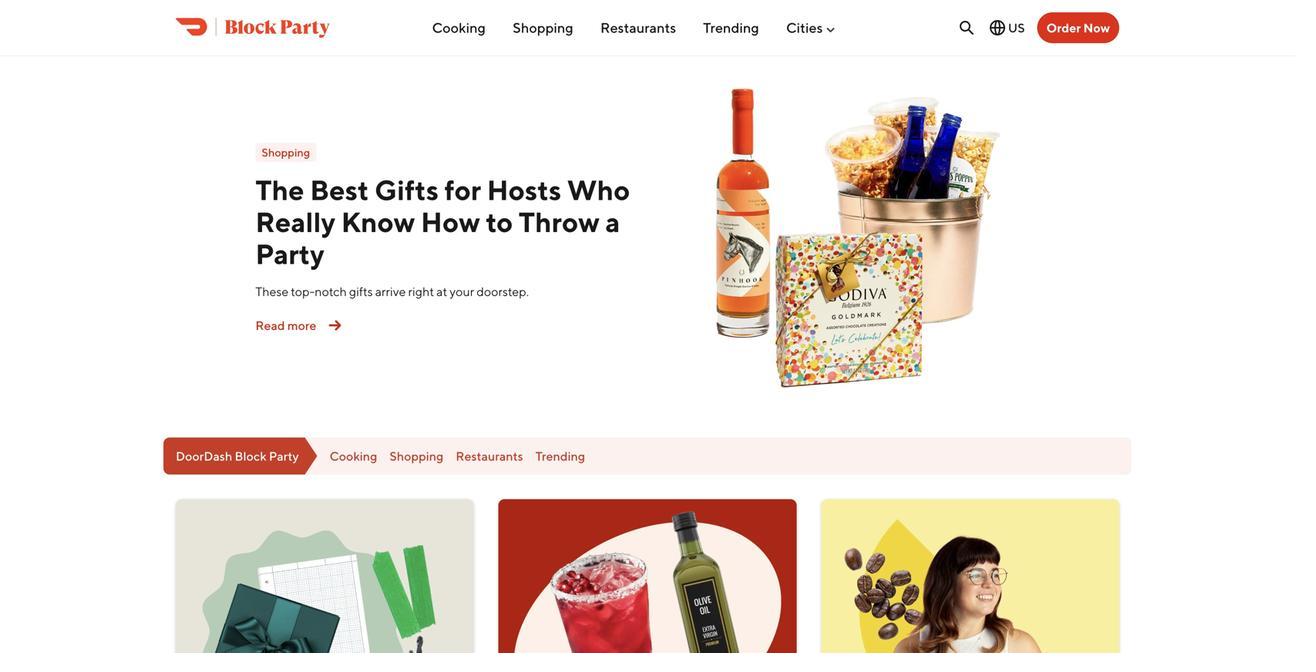 Task type: locate. For each thing, give the bounding box(es) containing it.
doordash block party link
[[164, 438, 317, 475]]

0 vertical spatial party
[[256, 237, 325, 270]]

0 horizontal spatial cooking
[[330, 449, 377, 463]]

0 horizontal spatial shopping link
[[256, 143, 316, 162]]

party right block
[[269, 449, 299, 463]]

doorstep.
[[477, 284, 529, 299]]

1 vertical spatial cooking link
[[330, 449, 377, 463]]

1 horizontal spatial cooking
[[432, 19, 486, 36]]

notch
[[315, 284, 347, 299]]

1 horizontal spatial shopping link
[[390, 449, 444, 463]]

shopping link for cooking link for bottom trending link
[[390, 449, 444, 463]]

0 vertical spatial shopping
[[513, 19, 574, 36]]

restaurants for top trending link
[[601, 19, 676, 36]]

shopping link
[[513, 13, 574, 42], [256, 143, 316, 162], [390, 449, 444, 463]]

shopping for cooking link for top trending link
[[513, 19, 574, 36]]

to
[[486, 205, 513, 238]]

1 vertical spatial restaurants
[[456, 449, 523, 463]]

1 horizontal spatial restaurants
[[601, 19, 676, 36]]

cooking link for bottom trending link
[[330, 449, 377, 463]]

party inside the best gifts for hosts who really know how to throw a party
[[256, 237, 325, 270]]

1 vertical spatial shopping
[[262, 146, 310, 159]]

1 vertical spatial party
[[269, 449, 299, 463]]

restaurants for bottom trending link
[[456, 449, 523, 463]]

0 vertical spatial cooking
[[432, 19, 486, 36]]

1 vertical spatial restaurants link
[[456, 449, 523, 463]]

1 vertical spatial trending link
[[536, 449, 585, 463]]

cities link
[[787, 13, 837, 42]]

trending link
[[704, 13, 759, 42], [536, 449, 585, 463]]

top-
[[291, 284, 315, 299]]

0 vertical spatial cooking link
[[432, 13, 486, 42]]

0 vertical spatial trending link
[[704, 13, 759, 42]]

0 vertical spatial trending
[[704, 19, 759, 36]]

read more
[[256, 318, 317, 333]]

doordash block party
[[176, 449, 299, 463]]

trending
[[704, 19, 759, 36], [536, 449, 585, 463]]

0 horizontal spatial restaurants link
[[456, 449, 523, 463]]

restaurants link for top trending link
[[601, 13, 676, 42]]

1 horizontal spatial trending link
[[704, 13, 759, 42]]

order now
[[1047, 20, 1111, 35]]

0 horizontal spatial restaurants
[[456, 449, 523, 463]]

1 horizontal spatial trending
[[704, 19, 759, 36]]

1 horizontal spatial shopping
[[390, 449, 444, 463]]

best
[[310, 174, 369, 206]]

1 horizontal spatial restaurants link
[[601, 13, 676, 42]]

for
[[445, 174, 481, 206]]

who
[[567, 174, 630, 206]]

0 horizontal spatial cooking link
[[330, 449, 377, 463]]

1 horizontal spatial cooking link
[[432, 13, 486, 42]]

0 vertical spatial restaurants link
[[601, 13, 676, 42]]

restaurants link
[[601, 13, 676, 42], [456, 449, 523, 463]]

2 vertical spatial shopping link
[[390, 449, 444, 463]]

your
[[450, 284, 475, 299]]

0 horizontal spatial trending
[[536, 449, 585, 463]]

party up top-
[[256, 237, 325, 270]]

hosts
[[487, 174, 562, 206]]

block
[[235, 449, 267, 463]]

shopping
[[513, 19, 574, 36], [262, 146, 310, 159], [390, 449, 444, 463]]

really
[[256, 205, 336, 238]]

doordash blog image
[[176, 18, 330, 38]]

arrive
[[375, 284, 406, 299]]

cooking
[[432, 19, 486, 36], [330, 449, 377, 463]]

1 vertical spatial cooking
[[330, 449, 377, 463]]

1 vertical spatial trending
[[536, 449, 585, 463]]

read
[[256, 318, 285, 333]]

cooking link
[[432, 13, 486, 42], [330, 449, 377, 463]]

2 vertical spatial shopping
[[390, 449, 444, 463]]

0 horizontal spatial trending link
[[536, 449, 585, 463]]

party
[[256, 237, 325, 270], [269, 449, 299, 463]]

0 vertical spatial restaurants
[[601, 19, 676, 36]]

2 horizontal spatial shopping
[[513, 19, 574, 36]]

2 horizontal spatial shopping link
[[513, 13, 574, 42]]

at
[[437, 284, 448, 299]]

0 vertical spatial shopping link
[[513, 13, 574, 42]]

restaurants
[[601, 19, 676, 36], [456, 449, 523, 463]]

cxblog dd q3 giftguides caroline image
[[499, 499, 797, 653]]

gifts
[[375, 174, 439, 206]]



Task type: vqa. For each thing, say whether or not it's contained in the screenshot.
the topped
no



Task type: describe. For each thing, give the bounding box(es) containing it.
globe line image
[[989, 19, 1007, 37]]

cxblog dd thesave monique lead image
[[822, 499, 1120, 653]]

the best gifts for hosts who really know how to throw a party
[[256, 174, 630, 270]]

cxblog dd q3 giftguides kayla image
[[176, 499, 474, 653]]

cxblog gifts hosts lead image
[[654, 68, 1040, 413]]

shopping link for cooking link for top trending link
[[513, 13, 574, 42]]

cooking link for top trending link
[[432, 13, 486, 42]]

order now link
[[1038, 12, 1120, 43]]

us
[[1009, 20, 1025, 35]]

shopping for cooking link for bottom trending link
[[390, 449, 444, 463]]

cooking for bottom trending link
[[330, 449, 377, 463]]

party inside 'link'
[[269, 449, 299, 463]]

these top-notch gifts arrive right at your doorstep.
[[256, 284, 529, 299]]

doordash
[[176, 449, 232, 463]]

more
[[288, 318, 317, 333]]

restaurants link for bottom trending link
[[456, 449, 523, 463]]

order
[[1047, 20, 1081, 35]]

cooking for top trending link
[[432, 19, 486, 36]]

know
[[341, 205, 415, 238]]

these
[[256, 284, 289, 299]]

a
[[606, 205, 621, 238]]

arrow right image
[[323, 313, 347, 338]]

trending for top trending link
[[704, 19, 759, 36]]

right
[[408, 284, 434, 299]]

the
[[256, 174, 304, 206]]

cities
[[787, 19, 823, 36]]

1 vertical spatial shopping link
[[256, 143, 316, 162]]

now
[[1084, 20, 1111, 35]]

how
[[421, 205, 480, 238]]

gifts
[[349, 284, 373, 299]]

0 horizontal spatial shopping
[[262, 146, 310, 159]]

trending for bottom trending link
[[536, 449, 585, 463]]

the best gifts for hosts who really know how to throw a party link
[[256, 174, 630, 270]]

throw
[[519, 205, 600, 238]]



